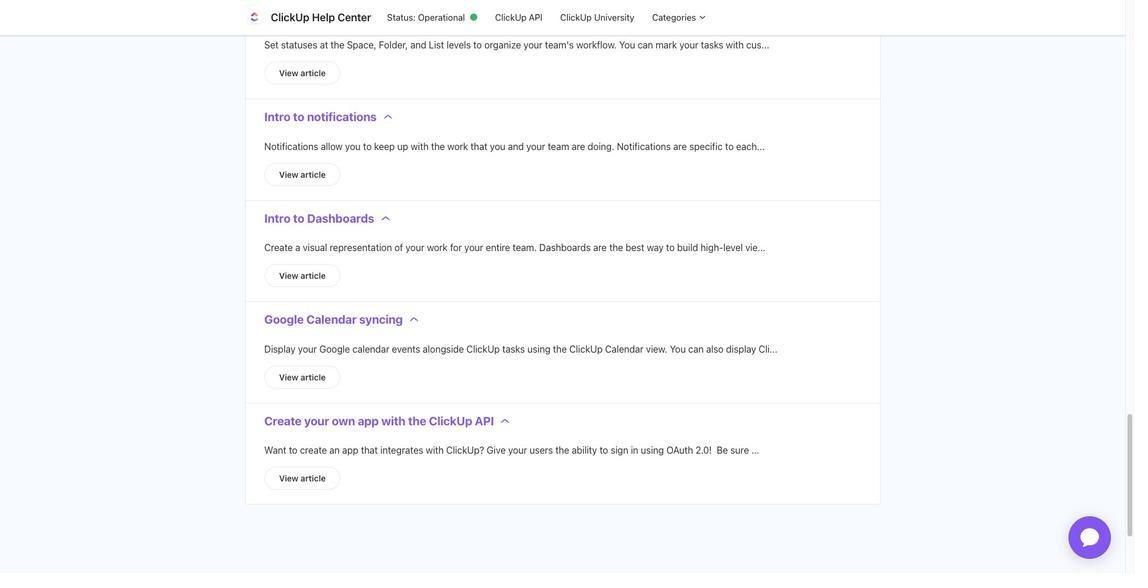 Task type: describe. For each thing, give the bounding box(es) containing it.
clickup?
[[446, 445, 484, 456]]

your right give
[[508, 445, 527, 456]]

intro for intro to dashboards
[[264, 211, 291, 225]]

0 horizontal spatial can
[[638, 40, 653, 50]]

1 vertical spatial work
[[427, 242, 448, 253]]

clickup help help center home page image
[[245, 8, 264, 27]]

app inside create your own app with the clickup api dropdown button
[[358, 414, 379, 427]]

your left "team"
[[527, 141, 545, 152]]

statuses inside dropdown button
[[419, 9, 467, 22]]

article for manage
[[301, 68, 326, 78]]

to inside dropdown button
[[293, 110, 305, 123]]

calendar
[[353, 344, 390, 354]]

...
[[752, 445, 760, 456]]

create
[[300, 445, 327, 456]]

clickup university link
[[551, 6, 643, 29]]

visual
[[303, 242, 327, 253]]

best
[[626, 242, 645, 253]]

keep
[[374, 141, 395, 152]]

organize
[[485, 40, 521, 50]]

google calendar syncing
[[264, 313, 403, 326]]

create for create your own app with the clickup api
[[264, 414, 302, 427]]

operational
[[418, 12, 465, 23]]

allow
[[321, 141, 343, 152]]

view for google calendar syncing
[[279, 372, 299, 382]]

levels
[[447, 40, 471, 50]]

1 vertical spatial app
[[342, 445, 359, 456]]

each...
[[736, 141, 765, 152]]

view article link for syncing
[[264, 365, 341, 388]]

cli...
[[759, 344, 778, 354]]

for
[[450, 242, 462, 253]]

an
[[330, 445, 340, 456]]

with left clickup?
[[426, 445, 444, 456]]

be
[[717, 445, 728, 456]]

up
[[397, 141, 408, 152]]

workflow.
[[576, 40, 617, 50]]

cus...
[[746, 40, 770, 50]]

folder,
[[379, 40, 408, 50]]

create and manage custom statuses
[[264, 9, 467, 22]]

view for create and manage custom statuses
[[279, 68, 299, 78]]

0 horizontal spatial tasks
[[502, 344, 525, 354]]

custom
[[375, 9, 417, 22]]

create for create a visual representation of your work for your entire team. dashboards are the best way to build high-level vie...
[[264, 242, 293, 253]]

create for create and manage custom statuses
[[264, 9, 302, 22]]

high-
[[701, 242, 724, 253]]

calendar inside dropdown button
[[306, 313, 357, 326]]

team
[[548, 141, 569, 152]]

status:
[[387, 12, 416, 23]]

1 you from the left
[[345, 141, 361, 152]]

1 horizontal spatial you
[[670, 344, 686, 354]]

syncing
[[359, 313, 403, 326]]

representation
[[330, 242, 392, 253]]

display
[[726, 344, 756, 354]]

2 horizontal spatial and
[[508, 141, 524, 152]]

intro to dashboards button
[[245, 201, 409, 236]]

team. dashboards
[[513, 242, 591, 253]]

clickup help center link
[[245, 8, 378, 27]]

display your google calendar events alongside clickup tasks using the clickup calendar view. you can also display cli...
[[264, 344, 778, 354]]

view article for notifications
[[279, 169, 326, 179]]

view for create your own app with the clickup api
[[279, 473, 299, 483]]

to left each...
[[725, 141, 734, 152]]

2 notifications from the left
[[617, 141, 671, 152]]

a
[[295, 242, 300, 253]]

notifications allow you to keep up with the work that you and your team are doing. notifications are specific to each...
[[264, 141, 765, 152]]

google calendar syncing button
[[245, 302, 437, 337]]

the inside dropdown button
[[408, 414, 426, 427]]

clickup inside dropdown button
[[429, 414, 472, 427]]

mark
[[656, 40, 677, 50]]

your left team's
[[524, 40, 543, 50]]

0 vertical spatial that
[[471, 141, 488, 152]]

api inside dropdown button
[[475, 414, 494, 427]]

view.
[[646, 344, 668, 354]]

status: operational
[[387, 12, 465, 23]]

your right display
[[298, 344, 317, 354]]

1 vertical spatial statuses
[[281, 40, 317, 50]]

alongside
[[423, 344, 464, 354]]

0 horizontal spatial are
[[572, 141, 585, 152]]

create and manage custom statuses button
[[245, 0, 502, 33]]

0 vertical spatial api
[[529, 12, 543, 23]]

to right "way" on the right of page
[[666, 242, 675, 253]]

1 vertical spatial and
[[410, 40, 426, 50]]

clickup api link
[[486, 6, 551, 29]]

1 notifications from the left
[[264, 141, 318, 152]]

want to create an app that integrates with clickup? give your users the ability to sign in using oauth 2.0!  be sure ...
[[264, 445, 760, 456]]

oauth
[[667, 445, 693, 456]]

1 vertical spatial that
[[361, 445, 378, 456]]

vie...
[[746, 242, 766, 253]]

in
[[631, 445, 639, 456]]

1 vertical spatial google
[[319, 344, 350, 354]]

with inside dropdown button
[[381, 414, 406, 427]]



Task type: locate. For each thing, give the bounding box(es) containing it.
give
[[487, 445, 506, 456]]

0 vertical spatial tasks
[[701, 40, 724, 50]]

and left "team"
[[508, 141, 524, 152]]

work right up
[[448, 141, 468, 152]]

0 vertical spatial and
[[304, 9, 325, 22]]

are left best on the right of page
[[593, 242, 607, 253]]

google up display
[[264, 313, 304, 326]]

view up intro to notifications
[[279, 68, 299, 78]]

4 view article from the top
[[279, 372, 326, 382]]

view article link down display
[[264, 365, 341, 388]]

space,
[[347, 40, 376, 50]]

1 vertical spatial calendar
[[605, 344, 644, 354]]

view article for syncing
[[279, 372, 326, 382]]

your right of
[[406, 242, 425, 253]]

calendar up calendar
[[306, 313, 357, 326]]

1 horizontal spatial api
[[529, 12, 543, 23]]

2 view article from the top
[[279, 169, 326, 179]]

center
[[338, 11, 371, 24]]

clickup
[[271, 11, 310, 24], [495, 12, 527, 23], [560, 12, 592, 23], [467, 344, 500, 354], [569, 344, 603, 354], [429, 414, 472, 427]]

view article link for notifications
[[264, 163, 341, 186]]

to right want
[[289, 445, 298, 456]]

can left "mark"
[[638, 40, 653, 50]]

notifications right doing.
[[617, 141, 671, 152]]

view article link down the at
[[264, 61, 341, 84]]

intro
[[264, 110, 291, 123], [264, 211, 291, 225]]

ability
[[572, 445, 597, 456]]

help
[[312, 11, 335, 24]]

categories button
[[643, 6, 716, 29]]

0 horizontal spatial calendar
[[306, 313, 357, 326]]

view article down 'allow'
[[279, 169, 326, 179]]

view article down a on the top of the page
[[279, 271, 326, 281]]

0 vertical spatial statuses
[[419, 9, 467, 22]]

view article link for dashboards
[[264, 264, 341, 287]]

1 vertical spatial can
[[688, 344, 704, 354]]

0 horizontal spatial statuses
[[281, 40, 317, 50]]

5 article from the top
[[301, 473, 326, 483]]

0 horizontal spatial api
[[475, 414, 494, 427]]

create left a on the top of the page
[[264, 242, 293, 253]]

categories
[[652, 12, 699, 23]]

are right "team"
[[572, 141, 585, 152]]

statuses left the at
[[281, 40, 317, 50]]

0 vertical spatial can
[[638, 40, 653, 50]]

5 view from the top
[[279, 473, 299, 483]]

view
[[279, 68, 299, 78], [279, 169, 299, 179], [279, 271, 299, 281], [279, 372, 299, 382], [279, 473, 299, 483]]

intro to dashboards
[[264, 211, 374, 225]]

1 vertical spatial intro
[[264, 211, 291, 225]]

university
[[594, 12, 635, 23]]

0 vertical spatial intro
[[264, 110, 291, 123]]

2 view from the top
[[279, 169, 299, 179]]

1 create from the top
[[264, 9, 302, 22]]

are left the specific
[[674, 141, 687, 152]]

4 view article link from the top
[[264, 365, 341, 388]]

0 vertical spatial calendar
[[306, 313, 357, 326]]

google
[[264, 313, 304, 326], [319, 344, 350, 354]]

1 vertical spatial tasks
[[502, 344, 525, 354]]

2 view article link from the top
[[264, 163, 341, 186]]

intro to notifications button
[[245, 99, 411, 134]]

application
[[1055, 502, 1126, 573]]

way
[[647, 242, 664, 253]]

specific
[[690, 141, 723, 152]]

with up integrates
[[381, 414, 406, 427]]

0 horizontal spatial you
[[345, 141, 361, 152]]

view article down display
[[279, 372, 326, 382]]

create your own app with the clickup api button
[[245, 403, 528, 438]]

0 vertical spatial work
[[448, 141, 468, 152]]

1 horizontal spatial tasks
[[701, 40, 724, 50]]

1 horizontal spatial google
[[319, 344, 350, 354]]

dashboards
[[307, 211, 374, 225]]

1 horizontal spatial calendar
[[605, 344, 644, 354]]

2 vertical spatial create
[[264, 414, 302, 427]]

you right view.
[[670, 344, 686, 354]]

view article link down 'allow'
[[264, 163, 341, 186]]

1 horizontal spatial statuses
[[419, 9, 467, 22]]

doing.
[[588, 141, 615, 152]]

1 intro from the top
[[264, 110, 291, 123]]

1 vertical spatial using
[[641, 445, 664, 456]]

1 vertical spatial api
[[475, 414, 494, 427]]

app right 'an'
[[342, 445, 359, 456]]

set statuses at the space, folder, and list levels to organize your team's workflow. you can mark your tasks with cus...
[[264, 40, 770, 50]]

also
[[706, 344, 724, 354]]

own
[[332, 414, 355, 427]]

view article link down create
[[264, 467, 341, 490]]

list
[[429, 40, 444, 50]]

notifications left 'allow'
[[264, 141, 318, 152]]

1 vertical spatial create
[[264, 242, 293, 253]]

calendar left view.
[[605, 344, 644, 354]]

view for intro to dashboards
[[279, 271, 299, 281]]

api up give
[[475, 414, 494, 427]]

your right "mark"
[[680, 40, 699, 50]]

integrates
[[380, 445, 423, 456]]

statuses up list at the left of the page
[[419, 9, 467, 22]]

4 article from the top
[[301, 372, 326, 382]]

article
[[301, 68, 326, 78], [301, 169, 326, 179], [301, 271, 326, 281], [301, 372, 326, 382], [301, 473, 326, 483]]

and
[[304, 9, 325, 22], [410, 40, 426, 50], [508, 141, 524, 152]]

events
[[392, 344, 420, 354]]

and left list at the left of the page
[[410, 40, 426, 50]]

1 article from the top
[[301, 68, 326, 78]]

your inside create your own app with the clickup api dropdown button
[[304, 414, 329, 427]]

view article link for own
[[264, 467, 341, 490]]

0 horizontal spatial google
[[264, 313, 304, 326]]

you
[[619, 40, 635, 50], [670, 344, 686, 354]]

can left also
[[688, 344, 704, 354]]

display
[[264, 344, 296, 354]]

calendar
[[306, 313, 357, 326], [605, 344, 644, 354]]

google inside dropdown button
[[264, 313, 304, 326]]

build
[[677, 242, 698, 253]]

view article for own
[[279, 473, 326, 483]]

your left own
[[304, 414, 329, 427]]

0 horizontal spatial notifications
[[264, 141, 318, 152]]

create up want
[[264, 414, 302, 427]]

manage
[[328, 9, 372, 22]]

view down display
[[279, 372, 299, 382]]

view down want
[[279, 473, 299, 483]]

intro inside dropdown button
[[264, 110, 291, 123]]

2 horizontal spatial are
[[674, 141, 687, 152]]

3 article from the top
[[301, 271, 326, 281]]

that
[[471, 141, 488, 152], [361, 445, 378, 456]]

4 view from the top
[[279, 372, 299, 382]]

with right up
[[411, 141, 429, 152]]

app
[[358, 414, 379, 427], [342, 445, 359, 456]]

you
[[345, 141, 361, 152], [490, 141, 506, 152]]

2 vertical spatial and
[[508, 141, 524, 152]]

1 horizontal spatial using
[[641, 445, 664, 456]]

to left notifications
[[293, 110, 305, 123]]

view article down the at
[[279, 68, 326, 78]]

to left keep
[[363, 141, 372, 152]]

of
[[395, 242, 403, 253]]

0 horizontal spatial and
[[304, 9, 325, 22]]

2 article from the top
[[301, 169, 326, 179]]

view article link for manage
[[264, 61, 341, 84]]

0 horizontal spatial you
[[619, 40, 635, 50]]

intro to notifications
[[264, 110, 377, 123]]

view article down create
[[279, 473, 326, 483]]

create
[[264, 9, 302, 22], [264, 242, 293, 253], [264, 414, 302, 427]]

1 horizontal spatial you
[[490, 141, 506, 152]]

api
[[529, 12, 543, 23], [475, 414, 494, 427]]

work
[[448, 141, 468, 152], [427, 242, 448, 253]]

at
[[320, 40, 328, 50]]

using
[[527, 344, 551, 354], [641, 445, 664, 456]]

1 view article from the top
[[279, 68, 326, 78]]

create a visual representation of your work for your entire team. dashboards are the best way to build high-level vie...
[[264, 242, 766, 253]]

1 view from the top
[[279, 68, 299, 78]]

article for dashboards
[[301, 271, 326, 281]]

your right for
[[465, 242, 483, 253]]

app right own
[[358, 414, 379, 427]]

0 vertical spatial you
[[619, 40, 635, 50]]

can
[[638, 40, 653, 50], [688, 344, 704, 354]]

3 view article link from the top
[[264, 264, 341, 287]]

1 horizontal spatial can
[[688, 344, 704, 354]]

sure
[[731, 445, 749, 456]]

1 horizontal spatial that
[[471, 141, 488, 152]]

create your own app with the clickup api
[[264, 414, 494, 427]]

article for own
[[301, 473, 326, 483]]

5 view article from the top
[[279, 473, 326, 483]]

to right levels
[[473, 40, 482, 50]]

3 view from the top
[[279, 271, 299, 281]]

0 vertical spatial google
[[264, 313, 304, 326]]

notifications
[[307, 110, 377, 123]]

and up the at
[[304, 9, 325, 22]]

1 horizontal spatial notifications
[[617, 141, 671, 152]]

2 intro from the top
[[264, 211, 291, 225]]

article for notifications
[[301, 169, 326, 179]]

tasks
[[701, 40, 724, 50], [502, 344, 525, 354]]

1 horizontal spatial and
[[410, 40, 426, 50]]

3 create from the top
[[264, 414, 302, 427]]

1 horizontal spatial are
[[593, 242, 607, 253]]

google down google calendar syncing
[[319, 344, 350, 354]]

0 vertical spatial using
[[527, 344, 551, 354]]

to up a on the top of the page
[[293, 211, 305, 225]]

view article
[[279, 68, 326, 78], [279, 169, 326, 179], [279, 271, 326, 281], [279, 372, 326, 382], [279, 473, 326, 483]]

want
[[264, 445, 287, 456]]

to
[[473, 40, 482, 50], [293, 110, 305, 123], [363, 141, 372, 152], [725, 141, 734, 152], [293, 211, 305, 225], [666, 242, 675, 253], [289, 445, 298, 456], [600, 445, 608, 456]]

2 create from the top
[[264, 242, 293, 253]]

0 vertical spatial app
[[358, 414, 379, 427]]

0 vertical spatial create
[[264, 9, 302, 22]]

create right clickup help help center home page icon
[[264, 9, 302, 22]]

2 you from the left
[[490, 141, 506, 152]]

clickup university
[[560, 12, 635, 23]]

view for intro to notifications
[[279, 169, 299, 179]]

view up intro to dashboards
[[279, 169, 299, 179]]

level
[[724, 242, 743, 253]]

view down a on the top of the page
[[279, 271, 299, 281]]

clickup api
[[495, 12, 543, 23]]

intro inside 'dropdown button'
[[264, 211, 291, 225]]

are
[[572, 141, 585, 152], [674, 141, 687, 152], [593, 242, 607, 253]]

3 view article from the top
[[279, 271, 326, 281]]

intro for intro to notifications
[[264, 110, 291, 123]]

set
[[264, 40, 279, 50]]

users
[[530, 445, 553, 456]]

team's
[[545, 40, 574, 50]]

5 view article link from the top
[[264, 467, 341, 490]]

view article for dashboards
[[279, 271, 326, 281]]

api up set statuses at the space, folder, and list levels to organize your team's workflow. you can mark your tasks with cus...
[[529, 12, 543, 23]]

work left for
[[427, 242, 448, 253]]

to inside 'dropdown button'
[[293, 211, 305, 225]]

1 view article link from the top
[[264, 61, 341, 84]]

1 vertical spatial you
[[670, 344, 686, 354]]

view article link down a on the top of the page
[[264, 264, 341, 287]]

0 horizontal spatial that
[[361, 445, 378, 456]]

sign
[[611, 445, 629, 456]]

0 horizontal spatial using
[[527, 344, 551, 354]]

clickup help center
[[271, 11, 371, 24]]

and inside dropdown button
[[304, 9, 325, 22]]

with left cus...
[[726, 40, 744, 50]]

article for syncing
[[301, 372, 326, 382]]

view article for manage
[[279, 68, 326, 78]]

entire
[[486, 242, 510, 253]]

to left sign
[[600, 445, 608, 456]]

you down university
[[619, 40, 635, 50]]



Task type: vqa. For each thing, say whether or not it's contained in the screenshot.
not connected
no



